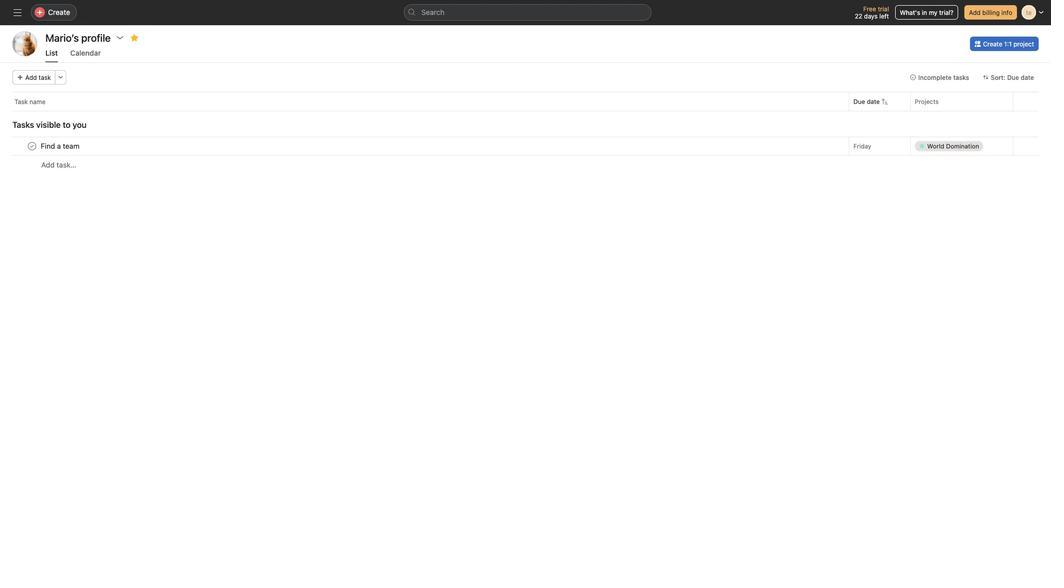 Task type: vqa. For each thing, say whether or not it's contained in the screenshot.
days
yes



Task type: describe. For each thing, give the bounding box(es) containing it.
create for create 1:1 project
[[983, 40, 1003, 47]]

add billing info button
[[965, 5, 1017, 20]]

add for add task…
[[41, 161, 55, 169]]

task name
[[14, 98, 45, 105]]

what's in my trial?
[[900, 9, 954, 16]]

incomplete tasks button
[[906, 70, 974, 85]]

find a team cell
[[0, 137, 850, 156]]

sort: due date
[[991, 74, 1034, 81]]

free trial 22 days left
[[855, 5, 889, 20]]

list
[[45, 49, 58, 57]]

search button
[[404, 4, 652, 21]]

incomplete
[[919, 74, 952, 81]]

what's in my trial? button
[[895, 5, 958, 20]]

22
[[855, 12, 863, 20]]

create 1:1 project
[[983, 40, 1034, 47]]

row containing task name
[[0, 92, 1051, 111]]

free
[[864, 5, 876, 12]]

left
[[880, 12, 889, 20]]

add for add billing info
[[969, 9, 981, 16]]

in
[[922, 9, 927, 16]]

visible
[[36, 120, 61, 130]]

list link
[[45, 49, 58, 62]]

sort: due date button
[[978, 70, 1039, 85]]

add task button
[[12, 70, 56, 85]]

Completed checkbox
[[26, 140, 38, 153]]

create 1:1 project button
[[970, 37, 1039, 51]]

add task… tree grid
[[0, 137, 1051, 174]]

task
[[14, 98, 28, 105]]

project
[[1014, 40, 1034, 47]]

what's
[[900, 9, 921, 16]]

friday
[[854, 143, 872, 150]]

Find a team text field
[[39, 141, 83, 151]]

tasks visible to you
[[12, 120, 87, 130]]



Task type: locate. For each thing, give the bounding box(es) containing it.
add
[[969, 9, 981, 16], [25, 74, 37, 81], [41, 161, 55, 169]]

1 vertical spatial create
[[983, 40, 1003, 47]]

0 horizontal spatial add
[[25, 74, 37, 81]]

row
[[0, 92, 1051, 111], [12, 110, 1039, 111]]

search list box
[[404, 4, 652, 21]]

completed image
[[26, 140, 38, 153]]

billing
[[983, 9, 1000, 16]]

1 vertical spatial add
[[25, 74, 37, 81]]

create up mario's profile
[[48, 8, 70, 17]]

sort:
[[991, 74, 1006, 81]]

date inside 'dropdown button'
[[1021, 74, 1034, 81]]

0 horizontal spatial due
[[854, 98, 865, 105]]

due
[[1007, 74, 1019, 81], [854, 98, 865, 105]]

create button
[[31, 4, 77, 21]]

remove from starred image
[[130, 34, 139, 42]]

add task…
[[41, 161, 76, 169]]

task
[[39, 74, 51, 81]]

add task
[[25, 74, 51, 81]]

add billing info
[[969, 9, 1013, 16]]

create inside create 1:1 project button
[[983, 40, 1003, 47]]

1 horizontal spatial add
[[41, 161, 55, 169]]

ascending image
[[882, 99, 888, 105]]

add for add task
[[25, 74, 37, 81]]

trial
[[878, 5, 889, 12]]

calendar link
[[70, 49, 101, 62]]

mb
[[19, 39, 31, 49]]

add task… row
[[0, 155, 1051, 174]]

create for create
[[48, 8, 70, 17]]

expand sidebar image
[[13, 8, 22, 17]]

0 vertical spatial due
[[1007, 74, 1019, 81]]

add left task…
[[41, 161, 55, 169]]

add left task
[[25, 74, 37, 81]]

due right sort:
[[1007, 74, 1019, 81]]

0 vertical spatial create
[[48, 8, 70, 17]]

trial?
[[940, 9, 954, 16]]

1 vertical spatial due
[[854, 98, 865, 105]]

tasks
[[12, 120, 34, 130]]

1:1
[[1004, 40, 1012, 47]]

incomplete tasks
[[919, 74, 969, 81]]

you
[[73, 120, 87, 130]]

create inside create popup button
[[48, 8, 70, 17]]

date
[[1021, 74, 1034, 81], [867, 98, 880, 105]]

create left "1:1" on the top
[[983, 40, 1003, 47]]

1 horizontal spatial date
[[1021, 74, 1034, 81]]

mario's profile
[[45, 31, 111, 44]]

days
[[864, 12, 878, 20]]

2 vertical spatial add
[[41, 161, 55, 169]]

info
[[1002, 9, 1013, 16]]

calendar
[[70, 49, 101, 57]]

add left billing
[[969, 9, 981, 16]]

0 horizontal spatial create
[[48, 8, 70, 17]]

0 horizontal spatial date
[[867, 98, 880, 105]]

search
[[421, 8, 445, 17]]

2 horizontal spatial add
[[969, 9, 981, 16]]

1 horizontal spatial create
[[983, 40, 1003, 47]]

date left ascending image
[[867, 98, 880, 105]]

tasks
[[954, 74, 969, 81]]

date right sort:
[[1021, 74, 1034, 81]]

task…
[[57, 161, 76, 169]]

projects
[[915, 98, 939, 105]]

friday row
[[0, 137, 1051, 156]]

due date
[[854, 98, 880, 105]]

name
[[30, 98, 45, 105]]

my
[[929, 9, 938, 16]]

1 horizontal spatial due
[[1007, 74, 1019, 81]]

show options image
[[116, 34, 124, 42]]

1 vertical spatial date
[[867, 98, 880, 105]]

0 vertical spatial add
[[969, 9, 981, 16]]

0 vertical spatial date
[[1021, 74, 1034, 81]]

add inside row
[[41, 161, 55, 169]]

more actions image
[[58, 74, 64, 81]]

create
[[48, 8, 70, 17], [983, 40, 1003, 47]]

to
[[63, 120, 71, 130]]

add task… button
[[41, 159, 76, 171]]

add inside button
[[25, 74, 37, 81]]

due left ascending image
[[854, 98, 865, 105]]

due inside 'dropdown button'
[[1007, 74, 1019, 81]]



